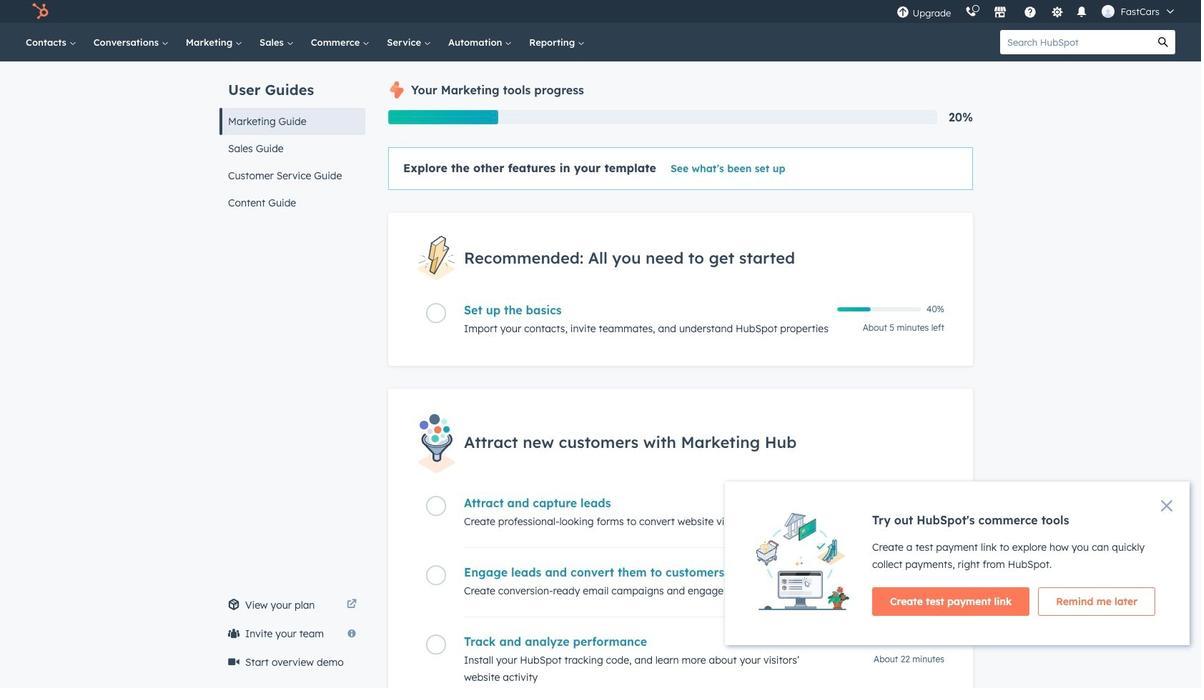 Task type: describe. For each thing, give the bounding box(es) containing it.
[object object] complete progress bar
[[838, 308, 871, 312]]

link opens in a new window image
[[347, 600, 357, 611]]

marketplaces image
[[995, 6, 1007, 19]]



Task type: locate. For each thing, give the bounding box(es) containing it.
Search HubSpot search field
[[1001, 30, 1152, 54]]

menu
[[890, 0, 1185, 23]]

user guides element
[[220, 62, 366, 217]]

christina overa image
[[1103, 5, 1115, 18]]

link opens in a new window image
[[347, 597, 357, 614]]

close image
[[1162, 501, 1173, 512]]

progress bar
[[388, 110, 498, 124]]



Task type: vqa. For each thing, say whether or not it's contained in the screenshot.
first the 'Press to sort.' element from the right
no



